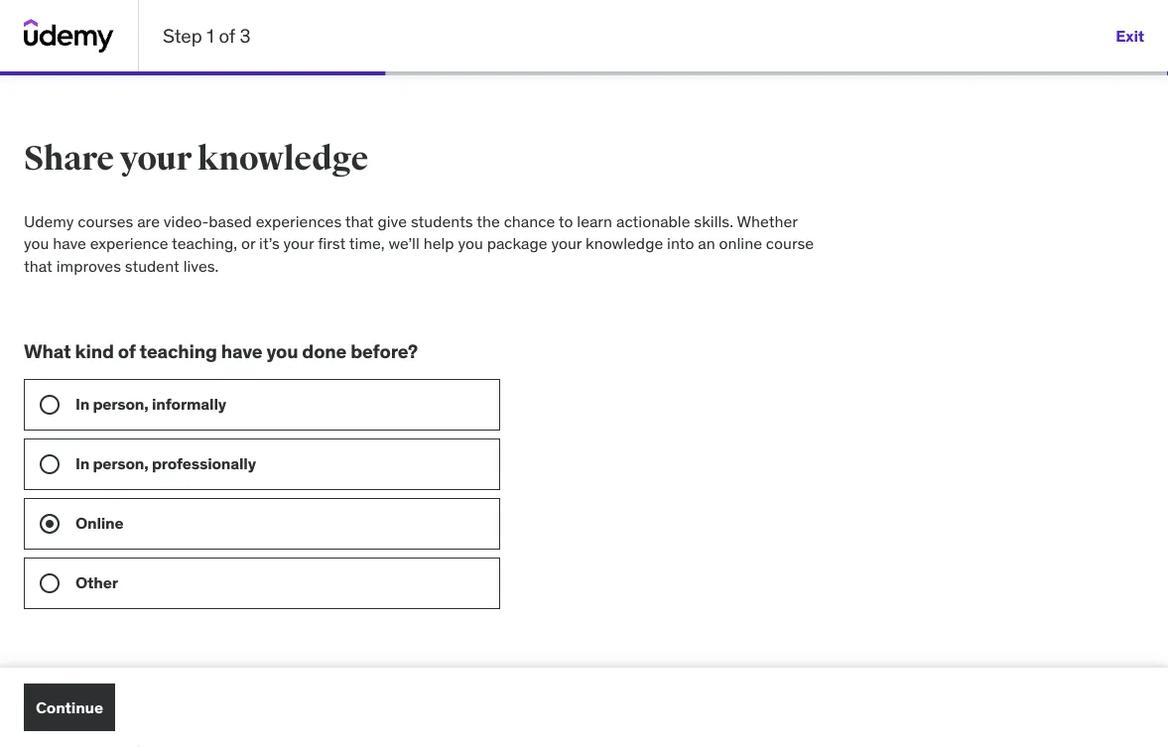Task type: describe. For each thing, give the bounding box(es) containing it.
in person, professionally
[[75, 454, 256, 474]]

video-
[[164, 211, 209, 231]]

have inside udemy courses are video-based experiences that give students the chance to learn actionable skills. whether you have experience teaching, or it's your first time, we'll help you package your knowledge into an online course that improves student lives.
[[53, 233, 86, 253]]

kind
[[75, 340, 114, 363]]

an
[[698, 233, 715, 253]]

are
[[137, 211, 160, 231]]

person, for professionally
[[93, 454, 148, 474]]

into
[[667, 233, 694, 253]]

exit button
[[1116, 12, 1144, 60]]

lives.
[[183, 255, 219, 276]]

before?
[[351, 340, 418, 363]]

of for 1
[[219, 24, 235, 47]]

online
[[75, 513, 124, 533]]

based
[[209, 211, 252, 231]]

informally
[[152, 394, 226, 414]]

1
[[207, 24, 214, 47]]

1 horizontal spatial you
[[266, 340, 298, 363]]

package
[[487, 233, 547, 253]]

experiences
[[256, 211, 342, 231]]

0 horizontal spatial you
[[24, 233, 49, 253]]

actionable
[[616, 211, 690, 231]]

exit
[[1116, 25, 1144, 46]]

in person, informally
[[75, 394, 226, 414]]

the
[[477, 211, 500, 231]]

first
[[318, 233, 346, 253]]

or
[[241, 233, 255, 253]]

3
[[240, 24, 251, 47]]

time,
[[349, 233, 385, 253]]

student
[[125, 255, 179, 276]]

0 horizontal spatial that
[[24, 255, 52, 276]]

step 1 of 3
[[163, 24, 251, 47]]

step 1 of 3 element
[[0, 71, 385, 75]]

continue button
[[24, 684, 115, 731]]

what kind of teaching have you done before?
[[24, 340, 418, 363]]

2 horizontal spatial you
[[458, 233, 483, 253]]

learn
[[577, 211, 612, 231]]

what
[[24, 340, 71, 363]]

knowledge inside udemy courses are video-based experiences that give students the chance to learn actionable skills. whether you have experience teaching, or it's your first time, we'll help you package your knowledge into an online course that improves student lives.
[[586, 233, 663, 253]]

done
[[302, 340, 347, 363]]



Task type: vqa. For each thing, say whether or not it's contained in the screenshot.
By
no



Task type: locate. For each thing, give the bounding box(es) containing it.
professionally
[[152, 454, 256, 474]]

have up improves
[[53, 233, 86, 253]]

1 vertical spatial person,
[[93, 454, 148, 474]]

other
[[75, 573, 118, 593]]

share your knowledge
[[24, 138, 368, 179]]

0 horizontal spatial have
[[53, 233, 86, 253]]

course
[[766, 233, 814, 253]]

0 vertical spatial person,
[[93, 394, 148, 414]]

1 vertical spatial in
[[75, 454, 89, 474]]

you
[[24, 233, 49, 253], [458, 233, 483, 253], [266, 340, 298, 363]]

that up time,
[[345, 211, 374, 231]]

teaching
[[140, 340, 217, 363]]

your
[[120, 138, 192, 179], [283, 233, 314, 253], [551, 233, 582, 253]]

whether
[[737, 211, 797, 231]]

your down to
[[551, 233, 582, 253]]

1 vertical spatial of
[[118, 340, 136, 363]]

of
[[219, 24, 235, 47], [118, 340, 136, 363]]

person, up the online
[[93, 454, 148, 474]]

0 vertical spatial of
[[219, 24, 235, 47]]

1 vertical spatial that
[[24, 255, 52, 276]]

have
[[53, 233, 86, 253], [221, 340, 262, 363]]

knowledge up the 'experiences'
[[197, 138, 368, 179]]

person, down the kind in the top left of the page
[[93, 394, 148, 414]]

knowledge down actionable
[[586, 233, 663, 253]]

step
[[163, 24, 202, 47]]

skills.
[[694, 211, 733, 231]]

in
[[75, 394, 89, 414], [75, 454, 89, 474]]

experience
[[90, 233, 168, 253]]

0 vertical spatial that
[[345, 211, 374, 231]]

1 horizontal spatial knowledge
[[586, 233, 663, 253]]

help
[[423, 233, 454, 253]]

in down the kind in the top left of the page
[[75, 394, 89, 414]]

of for kind
[[118, 340, 136, 363]]

knowledge
[[197, 138, 368, 179], [586, 233, 663, 253]]

teaching,
[[172, 233, 237, 253]]

chance
[[504, 211, 555, 231]]

2 person, from the top
[[93, 454, 148, 474]]

in for in person, professionally
[[75, 454, 89, 474]]

1 person, from the top
[[93, 394, 148, 414]]

2 in from the top
[[75, 454, 89, 474]]

your up are
[[120, 138, 192, 179]]

0 horizontal spatial of
[[118, 340, 136, 363]]

person, for informally
[[93, 394, 148, 414]]

to
[[559, 211, 573, 231]]

courses
[[78, 211, 133, 231]]

1 horizontal spatial your
[[283, 233, 314, 253]]

that down udemy
[[24, 255, 52, 276]]

in for in person, informally
[[75, 394, 89, 414]]

1 horizontal spatial have
[[221, 340, 262, 363]]

give
[[378, 211, 407, 231]]

improves
[[56, 255, 121, 276]]

online
[[719, 233, 762, 253]]

continue
[[36, 697, 103, 717]]

it's
[[259, 233, 280, 253]]

students
[[411, 211, 473, 231]]

you left done
[[266, 340, 298, 363]]

0 horizontal spatial your
[[120, 138, 192, 179]]

of right 1
[[219, 24, 235, 47]]

0 vertical spatial knowledge
[[197, 138, 368, 179]]

we'll
[[388, 233, 420, 253]]

1 horizontal spatial that
[[345, 211, 374, 231]]

you down "the"
[[458, 233, 483, 253]]

udemy courses are video-based experiences that give students the chance to learn actionable skills. whether you have experience teaching, or it's your first time, we'll help you package your knowledge into an online course that improves student lives.
[[24, 211, 814, 276]]

1 in from the top
[[75, 394, 89, 414]]

0 vertical spatial in
[[75, 394, 89, 414]]

your down the 'experiences'
[[283, 233, 314, 253]]

in up the online
[[75, 454, 89, 474]]

1 vertical spatial have
[[221, 340, 262, 363]]

1 horizontal spatial of
[[219, 24, 235, 47]]

that
[[345, 211, 374, 231], [24, 255, 52, 276]]

have right teaching
[[221, 340, 262, 363]]

udemy
[[24, 211, 74, 231]]

you down udemy
[[24, 233, 49, 253]]

person,
[[93, 394, 148, 414], [93, 454, 148, 474]]

0 horizontal spatial knowledge
[[197, 138, 368, 179]]

share
[[24, 138, 114, 179]]

2 horizontal spatial your
[[551, 233, 582, 253]]

udemy image
[[24, 19, 114, 53]]

1 vertical spatial knowledge
[[586, 233, 663, 253]]

of right the kind in the top left of the page
[[118, 340, 136, 363]]

0 vertical spatial have
[[53, 233, 86, 253]]



